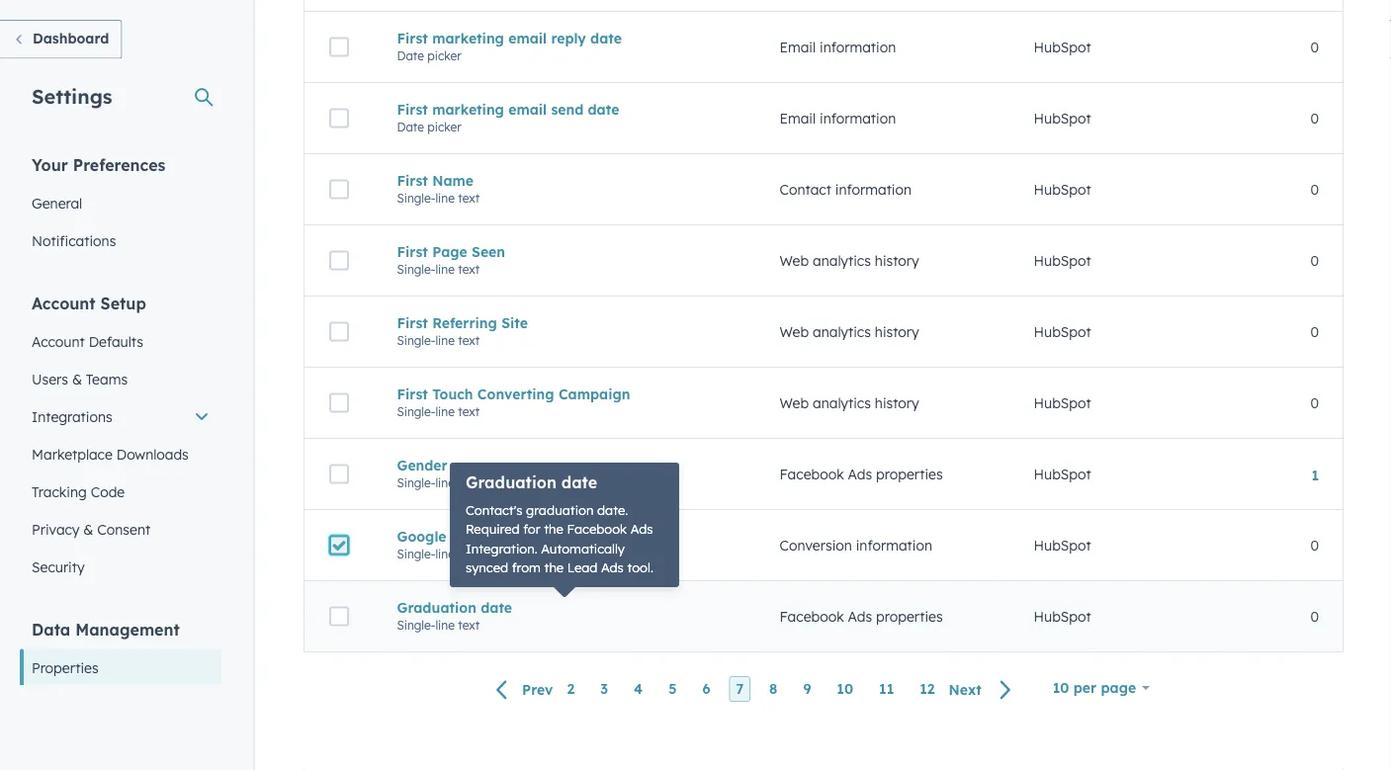 Task type: locate. For each thing, give the bounding box(es) containing it.
10 inside popup button
[[1053, 680, 1070, 697]]

line
[[436, 191, 455, 205], [436, 262, 455, 277], [436, 333, 455, 348], [436, 404, 455, 419], [436, 476, 455, 490], [436, 547, 455, 562], [436, 618, 455, 633]]

picker for first marketing email send date
[[428, 119, 462, 134]]

5 single- from the top
[[397, 476, 436, 490]]

2 picker from the top
[[428, 119, 462, 134]]

2 account from the top
[[32, 333, 85, 350]]

7
[[736, 681, 744, 698]]

synced
[[466, 560, 508, 576]]

1 0 from the top
[[1311, 38, 1319, 56]]

text down name
[[458, 191, 480, 205]]

1 email from the top
[[780, 38, 816, 56]]

account for account setup
[[32, 293, 96, 313]]

text down touch
[[458, 404, 480, 419]]

text inside first referring site single-line text
[[458, 333, 480, 348]]

1 first from the top
[[397, 29, 428, 47]]

2 text from the top
[[458, 262, 480, 277]]

2 line from the top
[[436, 262, 455, 277]]

6 first from the top
[[397, 385, 428, 403]]

account up the users
[[32, 333, 85, 350]]

campaign
[[559, 385, 630, 403]]

3 0 from the top
[[1311, 181, 1319, 198]]

1 vertical spatial email
[[780, 110, 816, 127]]

6 hubspot from the top
[[1034, 394, 1092, 412]]

hubspot for graduation date
[[1034, 608, 1092, 625]]

email
[[780, 38, 816, 56], [780, 110, 816, 127]]

contact's
[[466, 502, 523, 518]]

4 button
[[627, 677, 650, 702]]

1 email information from the top
[[780, 38, 896, 56]]

3 first from the top
[[397, 172, 428, 189]]

1 text from the top
[[458, 191, 480, 205]]

line down name
[[436, 191, 455, 205]]

hubspot for gender
[[1034, 466, 1092, 483]]

0 vertical spatial history
[[875, 252, 920, 269]]

marketing
[[432, 29, 504, 47], [432, 101, 504, 118]]

facebook up the conversion
[[780, 466, 844, 483]]

picker up first marketing email send date date picker
[[428, 48, 462, 63]]

2 vertical spatial analytics
[[813, 394, 871, 412]]

5
[[669, 681, 677, 698]]

8 hubspot from the top
[[1034, 537, 1092, 554]]

text inside gender single-line text
[[458, 476, 480, 490]]

2 email from the top
[[509, 101, 547, 118]]

date inside first marketing email reply date date picker
[[591, 29, 622, 47]]

text down referring
[[458, 333, 480, 348]]

marketing inside first marketing email reply date date picker
[[432, 29, 504, 47]]

2 marketing from the top
[[432, 101, 504, 118]]

date inside graduation date single-line text
[[481, 599, 512, 616]]

5 0 from the top
[[1311, 323, 1319, 340]]

0 for first touch converting campaign
[[1311, 394, 1319, 412]]

2 email information from the top
[[780, 110, 896, 127]]

email left reply in the left of the page
[[509, 29, 547, 47]]

1 vertical spatial account
[[32, 333, 85, 350]]

per
[[1074, 680, 1097, 697]]

line down referring
[[436, 333, 455, 348]]

ads up tool.
[[631, 521, 653, 538]]

hubspot
[[1034, 38, 1092, 56], [1034, 110, 1092, 127], [1034, 181, 1092, 198], [1034, 252, 1092, 269], [1034, 323, 1092, 340], [1034, 394, 1092, 412], [1034, 466, 1092, 483], [1034, 537, 1092, 554], [1034, 608, 1092, 625]]

date inside first marketing email send date date picker
[[397, 119, 424, 134]]

9 hubspot from the top
[[1034, 608, 1092, 625]]

0 vertical spatial email information
[[780, 38, 896, 56]]

1 picker from the top
[[428, 48, 462, 63]]

dashboard link
[[0, 20, 122, 59]]

1 vertical spatial facebook ads properties
[[780, 608, 943, 625]]

5 line from the top
[[436, 476, 455, 490]]

3 single- from the top
[[397, 333, 436, 348]]

3 history from the top
[[875, 394, 920, 412]]

graduation inside graduation date contact's graduation date. required for the facebook ads integration. automatically synced from the lead ads tool.
[[466, 473, 557, 493]]

date inside first marketing email send date date picker
[[588, 101, 620, 118]]

web analytics history for first page seen
[[780, 252, 920, 269]]

7 single- from the top
[[397, 618, 436, 633]]

7 button
[[729, 677, 751, 702]]

graduation inside graduation date single-line text
[[397, 599, 477, 616]]

2
[[567, 681, 575, 698]]

text
[[458, 191, 480, 205], [458, 262, 480, 277], [458, 333, 480, 348], [458, 404, 480, 419], [458, 476, 480, 490], [458, 547, 480, 562], [458, 618, 480, 633]]

7 line from the top
[[436, 618, 455, 633]]

0 vertical spatial web analytics history
[[780, 252, 920, 269]]

2 vertical spatial history
[[875, 394, 920, 412]]

privacy
[[32, 521, 80, 538]]

1 facebook ads properties from the top
[[780, 466, 943, 483]]

facebook
[[780, 466, 844, 483], [567, 521, 627, 538], [780, 608, 844, 625]]

1 marketing from the top
[[432, 29, 504, 47]]

graduation date button
[[397, 599, 732, 616]]

0 vertical spatial marketing
[[432, 29, 504, 47]]

general
[[32, 194, 82, 212]]

2 web from the top
[[780, 323, 809, 340]]

your preferences
[[32, 155, 166, 175]]

1 email from the top
[[509, 29, 547, 47]]

graduation up contact's
[[466, 473, 557, 493]]

text up contact's
[[458, 476, 480, 490]]

line down ad
[[436, 547, 455, 562]]

0 horizontal spatial &
[[72, 370, 82, 388]]

1 history from the top
[[875, 252, 920, 269]]

single- inside first page seen single-line text
[[397, 262, 436, 277]]

2 vertical spatial web analytics history
[[780, 394, 920, 412]]

email inside first marketing email reply date date picker
[[509, 29, 547, 47]]

hubspot for first touch converting campaign
[[1034, 394, 1092, 412]]

4 first from the top
[[397, 243, 428, 260]]

the right from
[[545, 560, 564, 576]]

text down page
[[458, 262, 480, 277]]

0 vertical spatial email
[[509, 29, 547, 47]]

4 0 from the top
[[1311, 252, 1319, 269]]

1 vertical spatial analytics
[[813, 323, 871, 340]]

0 for google ad click id
[[1311, 537, 1319, 554]]

1 date from the top
[[397, 48, 424, 63]]

2 history from the top
[[875, 323, 920, 340]]

date inside graduation date contact's graduation date. required for the facebook ads integration. automatically synced from the lead ads tool.
[[562, 473, 598, 493]]

6 line from the top
[[436, 547, 455, 562]]

1
[[1312, 466, 1319, 484]]

hubspot for google ad click id
[[1034, 537, 1092, 554]]

first inside the first touch converting campaign single-line text
[[397, 385, 428, 403]]

1 vertical spatial the
[[545, 560, 564, 576]]

2 vertical spatial web
[[780, 394, 809, 412]]

1 the from the top
[[544, 521, 564, 538]]

3 hubspot from the top
[[1034, 181, 1092, 198]]

1 hubspot from the top
[[1034, 38, 1092, 56]]

11 button
[[872, 677, 901, 702]]

facebook ads properties up conversion information
[[780, 466, 943, 483]]

properties for graduation date
[[876, 608, 943, 625]]

7 hubspot from the top
[[1034, 466, 1092, 483]]

next
[[949, 681, 982, 698]]

first inside first marketing email reply date date picker
[[397, 29, 428, 47]]

1 web analytics history from the top
[[780, 252, 920, 269]]

email
[[509, 29, 547, 47], [509, 101, 547, 118]]

5 button
[[662, 677, 684, 702]]

0 vertical spatial &
[[72, 370, 82, 388]]

picker inside first marketing email send date date picker
[[428, 119, 462, 134]]

& for users
[[72, 370, 82, 388]]

line inside the first touch converting campaign single-line text
[[436, 404, 455, 419]]

from
[[512, 560, 541, 576]]

your
[[32, 155, 68, 175]]

2 vertical spatial facebook
[[780, 608, 844, 625]]

users & teams
[[32, 370, 128, 388]]

date
[[591, 29, 622, 47], [588, 101, 620, 118], [562, 473, 598, 493], [481, 599, 512, 616]]

single- inside gender single-line text
[[397, 476, 436, 490]]

0 vertical spatial email
[[780, 38, 816, 56]]

7 text from the top
[[458, 618, 480, 633]]

4 single- from the top
[[397, 404, 436, 419]]

2 date from the top
[[397, 119, 424, 134]]

2 hubspot from the top
[[1034, 110, 1092, 127]]

web for first touch converting campaign
[[780, 394, 809, 412]]

0 vertical spatial picker
[[428, 48, 462, 63]]

properties link
[[20, 649, 222, 687]]

first inside first referring site single-line text
[[397, 314, 428, 332]]

google
[[397, 528, 447, 545]]

first inside first marketing email send date date picker
[[397, 101, 428, 118]]

date right reply in the left of the page
[[591, 29, 622, 47]]

1 vertical spatial marketing
[[432, 101, 504, 118]]

graduation
[[466, 473, 557, 493], [397, 599, 477, 616]]

required
[[466, 521, 520, 538]]

picker up name
[[428, 119, 462, 134]]

0 vertical spatial analytics
[[813, 252, 871, 269]]

12 button
[[913, 677, 942, 702]]

12
[[920, 681, 935, 698]]

information for first marketing email send date
[[820, 110, 896, 127]]

0 vertical spatial facebook
[[780, 466, 844, 483]]

single-
[[397, 191, 436, 205], [397, 262, 436, 277], [397, 333, 436, 348], [397, 404, 436, 419], [397, 476, 436, 490], [397, 547, 436, 562], [397, 618, 436, 633]]

5 hubspot from the top
[[1034, 323, 1092, 340]]

2 button
[[560, 677, 582, 702]]

your preferences element
[[20, 154, 222, 260]]

date
[[397, 48, 424, 63], [397, 119, 424, 134]]

line inside graduation date single-line text
[[436, 618, 455, 633]]

1 vertical spatial picker
[[428, 119, 462, 134]]

email for first marketing email send date
[[780, 110, 816, 127]]

line down gender
[[436, 476, 455, 490]]

account setup element
[[20, 292, 222, 586]]

notifications
[[32, 232, 116, 249]]

1 horizontal spatial 10
[[1053, 680, 1070, 697]]

5 text from the top
[[458, 476, 480, 490]]

0 vertical spatial properties
[[876, 466, 943, 483]]

date for first marketing email reply date
[[397, 48, 424, 63]]

0 vertical spatial web
[[780, 252, 809, 269]]

1 vertical spatial web
[[780, 323, 809, 340]]

1 vertical spatial graduation
[[397, 599, 477, 616]]

tracking code link
[[20, 473, 222, 511]]

text down ad
[[458, 547, 480, 562]]

7 0 from the top
[[1311, 537, 1319, 554]]

history
[[875, 252, 920, 269], [875, 323, 920, 340], [875, 394, 920, 412]]

single- inside google ad click id single-line text
[[397, 547, 436, 562]]

1 vertical spatial &
[[83, 521, 93, 538]]

dashboard
[[33, 30, 109, 47]]

1 vertical spatial web analytics history
[[780, 323, 920, 340]]

tab panel
[[288, 0, 1360, 724]]

4 hubspot from the top
[[1034, 252, 1092, 269]]

first for first marketing email send date
[[397, 101, 428, 118]]

0 for first page seen
[[1311, 252, 1319, 269]]

1 vertical spatial email information
[[780, 110, 896, 127]]

email information for first marketing email send date
[[780, 110, 896, 127]]

0 for first name
[[1311, 181, 1319, 198]]

3
[[600, 681, 608, 698]]

2 properties from the top
[[876, 608, 943, 625]]

conversion information
[[780, 537, 933, 554]]

0
[[1311, 38, 1319, 56], [1311, 110, 1319, 127], [1311, 181, 1319, 198], [1311, 252, 1319, 269], [1311, 323, 1319, 340], [1311, 394, 1319, 412], [1311, 537, 1319, 554], [1311, 608, 1319, 625]]

line down page
[[436, 262, 455, 277]]

10 per page
[[1053, 680, 1137, 697]]

1 analytics from the top
[[813, 252, 871, 269]]

data
[[32, 620, 71, 639]]

6 single- from the top
[[397, 547, 436, 562]]

0 vertical spatial graduation
[[466, 473, 557, 493]]

11
[[879, 681, 894, 698]]

account up account defaults
[[32, 293, 96, 313]]

facebook ads properties down conversion information
[[780, 608, 943, 625]]

3 web analytics history from the top
[[780, 394, 920, 412]]

2 0 from the top
[[1311, 110, 1319, 127]]

date down synced
[[481, 599, 512, 616]]

marketplace downloads
[[32, 446, 189, 463]]

ads up conversion information
[[848, 466, 873, 483]]

1 line from the top
[[436, 191, 455, 205]]

email left send
[[509, 101, 547, 118]]

0 vertical spatial account
[[32, 293, 96, 313]]

google ad click id single-line text
[[397, 528, 522, 562]]

information for google ad click id
[[856, 537, 933, 554]]

date inside first marketing email reply date date picker
[[397, 48, 424, 63]]

2 facebook ads properties from the top
[[780, 608, 943, 625]]

text inside first page seen single-line text
[[458, 262, 480, 277]]

10 for 10 per page
[[1053, 680, 1070, 697]]

9
[[804, 681, 811, 698]]

1 account from the top
[[32, 293, 96, 313]]

marketing inside first marketing email send date date picker
[[432, 101, 504, 118]]

web analytics history for first referring site
[[780, 323, 920, 340]]

email for send
[[509, 101, 547, 118]]

graduation date single-line text
[[397, 599, 512, 633]]

6 text from the top
[[458, 547, 480, 562]]

0 for first marketing email send date
[[1311, 110, 1319, 127]]

analytics for first referring site
[[813, 323, 871, 340]]

line inside first referring site single-line text
[[436, 333, 455, 348]]

8
[[770, 681, 778, 698]]

1 web from the top
[[780, 252, 809, 269]]

picker for first marketing email reply date
[[428, 48, 462, 63]]

0 vertical spatial date
[[397, 48, 424, 63]]

graduation down synced
[[397, 599, 477, 616]]

& right the users
[[72, 370, 82, 388]]

picker inside first marketing email reply date date picker
[[428, 48, 462, 63]]

analytics for first page seen
[[813, 252, 871, 269]]

text inside google ad click id single-line text
[[458, 547, 480, 562]]

6 0 from the top
[[1311, 394, 1319, 412]]

teams
[[86, 370, 128, 388]]

10 left per
[[1053, 680, 1070, 697]]

0 for graduation date
[[1311, 608, 1319, 625]]

10 inside button
[[837, 681, 854, 698]]

& for privacy
[[83, 521, 93, 538]]

facebook down the conversion
[[780, 608, 844, 625]]

3 analytics from the top
[[813, 394, 871, 412]]

0 for first marketing email reply date
[[1311, 38, 1319, 56]]

properties up 12
[[876, 608, 943, 625]]

3 web from the top
[[780, 394, 809, 412]]

line inside first page seen single-line text
[[436, 262, 455, 277]]

1 vertical spatial properties
[[876, 608, 943, 625]]

0 vertical spatial facebook ads properties
[[780, 466, 943, 483]]

first inside first name single-line text
[[397, 172, 428, 189]]

the down graduation
[[544, 521, 564, 538]]

integration.
[[466, 541, 538, 557]]

first inside first page seen single-line text
[[397, 243, 428, 260]]

4 line from the top
[[436, 404, 455, 419]]

2 analytics from the top
[[813, 323, 871, 340]]

& right privacy
[[83, 521, 93, 538]]

single- inside the first touch converting campaign single-line text
[[397, 404, 436, 419]]

1 vertical spatial history
[[875, 323, 920, 340]]

10 right 9 on the bottom right
[[837, 681, 854, 698]]

text down synced
[[458, 618, 480, 633]]

email information
[[780, 38, 896, 56], [780, 110, 896, 127]]

first marketing email reply date date picker
[[397, 29, 622, 63]]

page
[[432, 243, 468, 260]]

marketing up name
[[432, 101, 504, 118]]

1 horizontal spatial &
[[83, 521, 93, 538]]

line down google ad click id single-line text
[[436, 618, 455, 633]]

picker
[[428, 48, 462, 63], [428, 119, 462, 134]]

4 text from the top
[[458, 404, 480, 419]]

history for first page seen
[[875, 252, 920, 269]]

properties for gender
[[876, 466, 943, 483]]

facebook ads properties
[[780, 466, 943, 483], [780, 608, 943, 625]]

3 text from the top
[[458, 333, 480, 348]]

line down touch
[[436, 404, 455, 419]]

hubspot for first referring site
[[1034, 323, 1092, 340]]

1 properties from the top
[[876, 466, 943, 483]]

email inside first marketing email send date date picker
[[509, 101, 547, 118]]

information
[[820, 38, 896, 56], [820, 110, 896, 127], [836, 181, 912, 198], [856, 537, 933, 554]]

5 first from the top
[[397, 314, 428, 332]]

0 horizontal spatial 10
[[837, 681, 854, 698]]

1 vertical spatial email
[[509, 101, 547, 118]]

data management element
[[20, 619, 222, 771]]

1 single- from the top
[[397, 191, 436, 205]]

1 vertical spatial date
[[397, 119, 424, 134]]

1 vertical spatial facebook
[[567, 521, 627, 538]]

2 first from the top
[[397, 101, 428, 118]]

8 0 from the top
[[1311, 608, 1319, 625]]

converting
[[478, 385, 555, 403]]

0 vertical spatial the
[[544, 521, 564, 538]]

facebook ads properties for gender
[[780, 466, 943, 483]]

2 single- from the top
[[397, 262, 436, 277]]

reply
[[551, 29, 586, 47]]

facebook up 'automatically'
[[567, 521, 627, 538]]

security
[[32, 558, 85, 576]]

marketing up first marketing email send date date picker
[[432, 29, 504, 47]]

email for reply
[[509, 29, 547, 47]]

date right send
[[588, 101, 620, 118]]

management
[[75, 620, 180, 639]]

2 email from the top
[[780, 110, 816, 127]]

date up graduation
[[562, 473, 598, 493]]

ads left tool.
[[601, 560, 624, 576]]

referring
[[432, 314, 497, 332]]

properties up conversion information
[[876, 466, 943, 483]]

2 web analytics history from the top
[[780, 323, 920, 340]]

information for first name
[[836, 181, 912, 198]]

3 line from the top
[[436, 333, 455, 348]]



Task type: describe. For each thing, give the bounding box(es) containing it.
id
[[509, 528, 522, 545]]

users & teams link
[[20, 361, 222, 398]]

tab panel containing first marketing email reply date
[[288, 0, 1360, 724]]

send
[[551, 101, 584, 118]]

notifications link
[[20, 222, 222, 260]]

account defaults
[[32, 333, 143, 350]]

web for first page seen
[[780, 252, 809, 269]]

2 the from the top
[[545, 560, 564, 576]]

graduation date tooltip
[[450, 463, 680, 588]]

marketing for first marketing email reply date
[[432, 29, 504, 47]]

graduation for graduation date single-line text
[[397, 599, 477, 616]]

hubspot for first marketing email reply date
[[1034, 38, 1092, 56]]

first name button
[[397, 172, 732, 189]]

gender single-line text
[[397, 457, 480, 490]]

graduation for graduation date contact's graduation date. required for the facebook ads integration. automatically synced from the lead ads tool.
[[466, 473, 557, 493]]

email information for first marketing email reply date
[[780, 38, 896, 56]]

downloads
[[116, 446, 189, 463]]

code
[[91, 483, 125, 500]]

8 button
[[763, 677, 785, 702]]

4
[[634, 681, 643, 698]]

line inside first name single-line text
[[436, 191, 455, 205]]

first page seen single-line text
[[397, 243, 505, 277]]

gender
[[397, 457, 448, 474]]

account defaults link
[[20, 323, 222, 361]]

first touch converting campaign single-line text
[[397, 385, 630, 419]]

date.
[[597, 502, 628, 518]]

security link
[[20, 548, 222, 586]]

first referring site button
[[397, 314, 732, 332]]

line inside google ad click id single-line text
[[436, 547, 455, 562]]

pagination navigation
[[485, 677, 1024, 703]]

single- inside first name single-line text
[[397, 191, 436, 205]]

first for first referring site
[[397, 314, 428, 332]]

next button
[[942, 677, 1024, 703]]

properties
[[32, 659, 99, 677]]

email for first marketing email reply date
[[780, 38, 816, 56]]

name
[[432, 172, 474, 189]]

page
[[1101, 680, 1137, 697]]

automatically
[[541, 541, 625, 557]]

0 for first referring site
[[1311, 323, 1319, 340]]

lead
[[568, 560, 598, 576]]

first for first page seen
[[397, 243, 428, 260]]

facebook inside graduation date contact's graduation date. required for the facebook ads integration. automatically synced from the lead ads tool.
[[567, 521, 627, 538]]

tool.
[[628, 560, 654, 576]]

3 button
[[594, 677, 615, 702]]

account for account defaults
[[32, 333, 85, 350]]

text inside first name single-line text
[[458, 191, 480, 205]]

first marketing email reply date button
[[397, 29, 732, 47]]

hubspot for first marketing email send date
[[1034, 110, 1092, 127]]

history for first referring site
[[875, 323, 920, 340]]

information for first marketing email reply date
[[820, 38, 896, 56]]

first referring site single-line text
[[397, 314, 528, 348]]

graduation
[[526, 502, 594, 518]]

first marketing email send date date picker
[[397, 101, 620, 134]]

web for first referring site
[[780, 323, 809, 340]]

prev button
[[485, 677, 560, 703]]

graduation date contact's graduation date. required for the facebook ads integration. automatically synced from the lead ads tool.
[[466, 473, 654, 576]]

web analytics history for first touch converting campaign
[[780, 394, 920, 412]]

integrations
[[32, 408, 112, 425]]

first name single-line text
[[397, 172, 480, 205]]

tracking
[[32, 483, 87, 500]]

10 for 10
[[837, 681, 854, 698]]

line inside gender single-line text
[[436, 476, 455, 490]]

touch
[[432, 385, 473, 403]]

hubspot for first name
[[1034, 181, 1092, 198]]

marketing for first marketing email send date
[[432, 101, 504, 118]]

first page seen button
[[397, 243, 732, 260]]

data management
[[32, 620, 180, 639]]

setup
[[100, 293, 146, 313]]

first touch converting campaign button
[[397, 385, 732, 403]]

first for first name
[[397, 172, 428, 189]]

marketplace downloads link
[[20, 436, 222, 473]]

gender button
[[397, 457, 732, 474]]

privacy & consent
[[32, 521, 150, 538]]

first marketing email send date button
[[397, 101, 732, 118]]

contact
[[780, 181, 832, 198]]

privacy & consent link
[[20, 511, 222, 548]]

ads down conversion information
[[848, 608, 873, 625]]

prev
[[522, 681, 553, 698]]

ad
[[451, 528, 469, 545]]

for
[[523, 521, 541, 538]]

single- inside graduation date single-line text
[[397, 618, 436, 633]]

9 button
[[797, 677, 818, 702]]

integrations button
[[20, 398, 222, 436]]

click
[[473, 528, 505, 545]]

10 button
[[830, 677, 861, 702]]

settings
[[32, 84, 112, 108]]

google ad click id button
[[397, 528, 732, 545]]

text inside graduation date single-line text
[[458, 618, 480, 633]]

contact information
[[780, 181, 912, 198]]

consent
[[97, 521, 150, 538]]

facebook for graduation date
[[780, 608, 844, 625]]

first for first touch converting campaign
[[397, 385, 428, 403]]

single- inside first referring site single-line text
[[397, 333, 436, 348]]

first for first marketing email reply date
[[397, 29, 428, 47]]

facebook ads properties for graduation date
[[780, 608, 943, 625]]

conversion
[[780, 537, 852, 554]]

history for first touch converting campaign
[[875, 394, 920, 412]]

date for first marketing email send date
[[397, 119, 424, 134]]

hubspot for first page seen
[[1034, 252, 1092, 269]]

6 button
[[696, 677, 717, 702]]

text inside the first touch converting campaign single-line text
[[458, 404, 480, 419]]

site
[[502, 314, 528, 332]]

facebook for gender
[[780, 466, 844, 483]]

defaults
[[89, 333, 143, 350]]

tracking code
[[32, 483, 125, 500]]

analytics for first touch converting campaign
[[813, 394, 871, 412]]

general link
[[20, 184, 222, 222]]

users
[[32, 370, 68, 388]]

10 per page button
[[1040, 669, 1163, 708]]

account setup
[[32, 293, 146, 313]]



Task type: vqa. For each thing, say whether or not it's contained in the screenshot.
seconds
no



